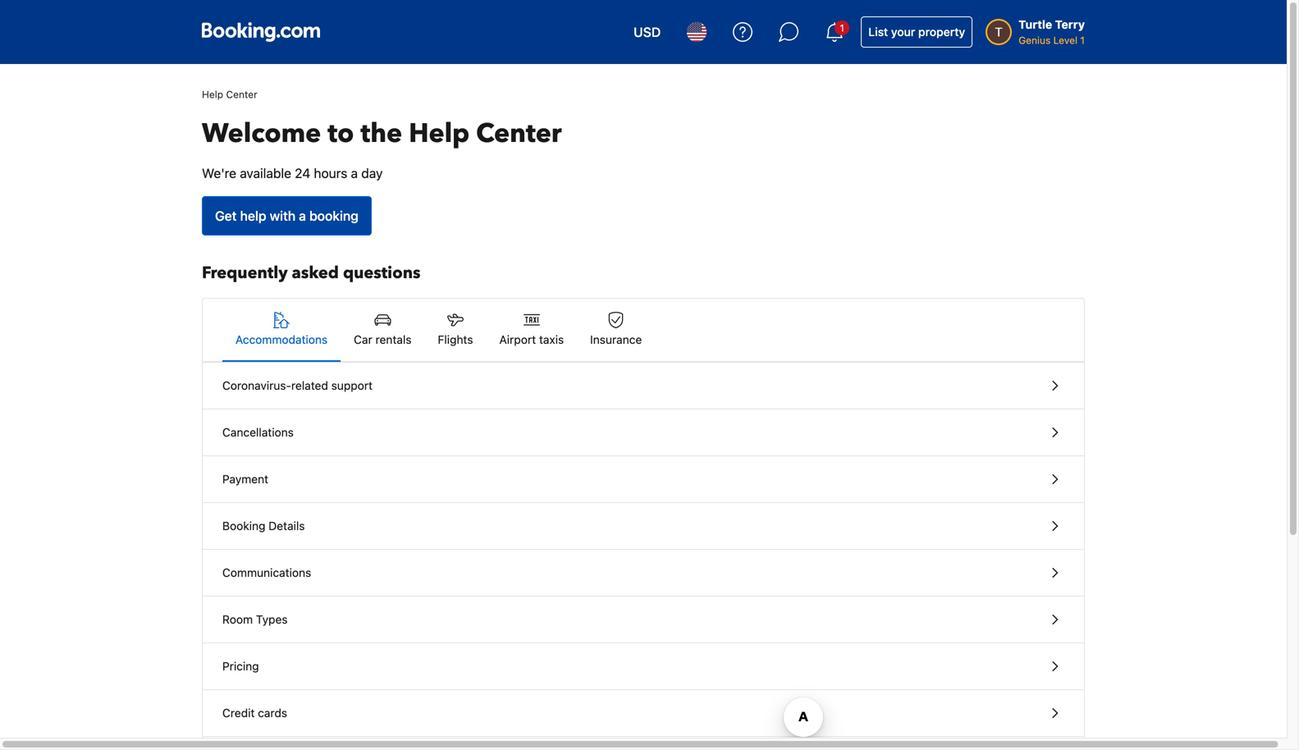Task type: locate. For each thing, give the bounding box(es) containing it.
a inside get help with a booking button
[[299, 208, 306, 224]]

coronavirus-related support
[[223, 379, 373, 393]]

taxis
[[539, 333, 564, 347]]

questions
[[343, 262, 421, 285]]

list your property
[[869, 25, 966, 39]]

turtle terry genius level 1
[[1019, 18, 1086, 46]]

booking details button
[[203, 503, 1085, 550]]

1 horizontal spatial help
[[409, 116, 470, 152]]

0 horizontal spatial center
[[226, 89, 258, 100]]

0 vertical spatial center
[[226, 89, 258, 100]]

1 vertical spatial 1
[[1081, 34, 1086, 46]]

hours
[[314, 165, 348, 181]]

list
[[869, 25, 889, 39]]

types
[[256, 613, 288, 627]]

level
[[1054, 34, 1078, 46]]

0 vertical spatial help
[[202, 89, 223, 100]]

communications
[[223, 566, 311, 580]]

credit cards button
[[203, 691, 1085, 737]]

a left day
[[351, 165, 358, 181]]

booking
[[223, 519, 266, 533]]

help up welcome
[[202, 89, 223, 100]]

a right with
[[299, 208, 306, 224]]

flights
[[438, 333, 473, 347]]

center
[[226, 89, 258, 100], [476, 116, 562, 152]]

booking.com online hotel reservations image
[[202, 22, 320, 42]]

0 vertical spatial a
[[351, 165, 358, 181]]

rentals
[[376, 333, 412, 347]]

get help with a booking
[[215, 208, 359, 224]]

flights button
[[425, 299, 487, 361]]

0 horizontal spatial 1
[[840, 22, 845, 34]]

24
[[295, 165, 311, 181]]

1 inside turtle terry genius level 1
[[1081, 34, 1086, 46]]

1 vertical spatial a
[[299, 208, 306, 224]]

1 left "list"
[[840, 22, 845, 34]]

accommodations button
[[223, 299, 341, 361]]

1 horizontal spatial a
[[351, 165, 358, 181]]

1 horizontal spatial 1
[[1081, 34, 1086, 46]]

insurance button
[[577, 299, 656, 361]]

booking details
[[223, 519, 305, 533]]

booking
[[310, 208, 359, 224]]

0 vertical spatial 1
[[840, 22, 845, 34]]

1 right level
[[1081, 34, 1086, 46]]

cards
[[258, 707, 287, 720]]

asked
[[292, 262, 339, 285]]

car rentals
[[354, 333, 412, 347]]

payment
[[223, 473, 269, 486]]

help
[[240, 208, 267, 224]]

1 vertical spatial center
[[476, 116, 562, 152]]

the
[[361, 116, 402, 152]]

related
[[292, 379, 328, 393]]

coronavirus-related support button
[[203, 363, 1085, 410]]

help
[[202, 89, 223, 100], [409, 116, 470, 152]]

1
[[840, 22, 845, 34], [1081, 34, 1086, 46]]

insurance
[[591, 333, 642, 347]]

help right the
[[409, 116, 470, 152]]

0 horizontal spatial a
[[299, 208, 306, 224]]

a
[[351, 165, 358, 181], [299, 208, 306, 224]]

1 button
[[816, 12, 855, 52]]

car
[[354, 333, 373, 347]]

tab list
[[203, 299, 1085, 363]]

get help with a booking button
[[202, 196, 372, 236]]



Task type: describe. For each thing, give the bounding box(es) containing it.
available
[[240, 165, 291, 181]]

welcome
[[202, 116, 321, 152]]

list your property link
[[862, 16, 973, 48]]

we're
[[202, 165, 237, 181]]

airport
[[500, 333, 536, 347]]

terry
[[1056, 18, 1086, 31]]

property
[[919, 25, 966, 39]]

room types
[[223, 613, 288, 627]]

day
[[362, 165, 383, 181]]

help center
[[202, 89, 258, 100]]

genius
[[1019, 34, 1051, 46]]

car rentals button
[[341, 299, 425, 361]]

cancellations button
[[203, 410, 1085, 457]]

usd button
[[624, 12, 671, 52]]

credit
[[223, 707, 255, 720]]

tab list containing accommodations
[[203, 299, 1085, 363]]

0 horizontal spatial help
[[202, 89, 223, 100]]

get
[[215, 208, 237, 224]]

cancellations
[[223, 426, 294, 439]]

pricing
[[223, 660, 259, 673]]

room types button
[[203, 597, 1085, 644]]

communications button
[[203, 550, 1085, 597]]

1 inside button
[[840, 22, 845, 34]]

frequently asked questions
[[202, 262, 421, 285]]

turtle
[[1019, 18, 1053, 31]]

with
[[270, 208, 296, 224]]

usd
[[634, 24, 661, 40]]

credit cards
[[223, 707, 287, 720]]

details
[[269, 519, 305, 533]]

1 horizontal spatial center
[[476, 116, 562, 152]]

accommodations
[[236, 333, 328, 347]]

your
[[892, 25, 916, 39]]

1 vertical spatial help
[[409, 116, 470, 152]]

payment button
[[203, 457, 1085, 503]]

airport taxis button
[[487, 299, 577, 361]]

support
[[332, 379, 373, 393]]

welcome to the help center
[[202, 116, 562, 152]]

to
[[328, 116, 354, 152]]

room
[[223, 613, 253, 627]]

frequently
[[202, 262, 288, 285]]

we're available 24 hours a day
[[202, 165, 383, 181]]

airport taxis
[[500, 333, 564, 347]]

pricing button
[[203, 644, 1085, 691]]

coronavirus-
[[223, 379, 292, 393]]



Task type: vqa. For each thing, say whether or not it's contained in the screenshot.
Turtle Terry Genius Level 1
yes



